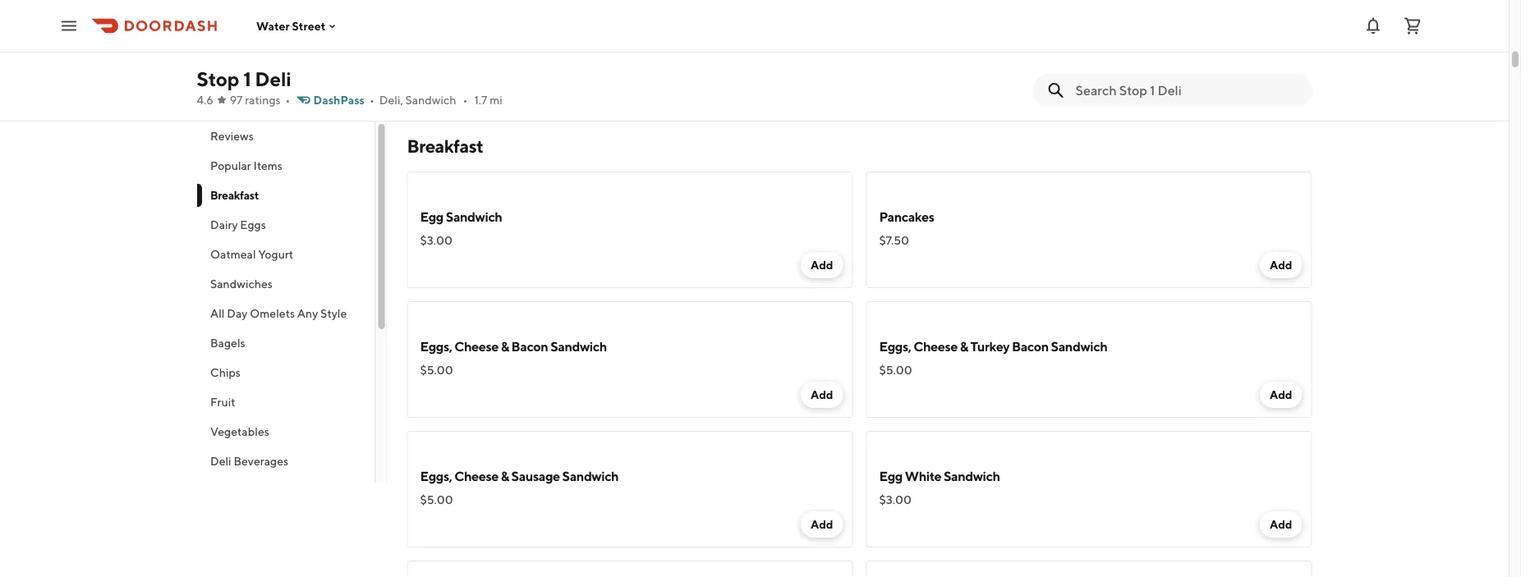 Task type: describe. For each thing, give the bounding box(es) containing it.
all day omelets any style button
[[197, 299, 375, 329]]

turkey
[[971, 339, 1010, 354]]

deli, sandwich • 1.7 mi
[[379, 93, 502, 107]]

eggs
[[240, 218, 266, 232]]

add button for eggs, cheese & bacon sandwich
[[801, 382, 843, 408]]

$5.00 for eggs, cheese & turkey bacon sandwich
[[879, 363, 912, 377]]

deli beverages button
[[197, 447, 375, 476]]

fruit
[[210, 396, 235, 409]]

Item Search search field
[[1076, 81, 1299, 99]]

• for 97 ratings •
[[286, 93, 290, 107]]

style
[[320, 307, 346, 320]]

add button for egg sandwich
[[801, 252, 843, 278]]

eggs, cheese & bacon sandwich
[[420, 339, 607, 354]]

reviews
[[210, 129, 253, 143]]

eggs, cheese & turkey bacon sandwich
[[879, 339, 1108, 354]]

stop
[[197, 67, 239, 90]]

oatmeal yogurt
[[210, 248, 293, 261]]

any
[[297, 307, 318, 320]]

97
[[230, 93, 243, 107]]

add for pancakes
[[1270, 258, 1292, 272]]

egg for egg white sandwich
[[879, 469, 903, 484]]

oatmeal yogurt button
[[197, 240, 375, 269]]

egg white sandwich
[[879, 469, 1000, 484]]

$3.00 for white
[[879, 493, 912, 507]]

popular items button
[[197, 151, 375, 181]]

water street
[[256, 19, 326, 33]]

popular
[[210, 159, 251, 172]]

omelets
[[249, 307, 295, 320]]

open menu image
[[59, 16, 79, 36]]

2 • from the left
[[370, 93, 374, 107]]

popular items
[[210, 159, 282, 172]]

1.7
[[474, 93, 487, 107]]

add for eggs, cheese & turkey bacon sandwich
[[1270, 388, 1292, 402]]

dairy
[[210, 218, 237, 232]]

0 vertical spatial deli
[[255, 67, 291, 90]]

0 vertical spatial breakfast
[[407, 136, 483, 157]]

0 items, open order cart image
[[1403, 16, 1423, 36]]

all
[[210, 307, 224, 320]]

add button for eggs, cheese & turkey bacon sandwich
[[1260, 382, 1302, 408]]

street
[[292, 19, 326, 33]]

add for egg sandwich
[[811, 258, 833, 272]]

yogurt
[[258, 248, 293, 261]]

water street button
[[256, 19, 339, 33]]

cheese for sausage
[[455, 469, 499, 484]]

mi
[[490, 93, 502, 107]]

add for eggs, cheese & sausage sandwich
[[811, 518, 833, 531]]

97 ratings •
[[230, 93, 290, 107]]

add button for egg white sandwich
[[1260, 512, 1302, 538]]

vegetables
[[210, 425, 269, 439]]

day
[[227, 307, 247, 320]]

deli,
[[379, 93, 403, 107]]

reviews button
[[197, 122, 375, 151]]

$5.00 for eggs, cheese & sausage sandwich
[[420, 493, 453, 507]]

$5.99
[[420, 46, 451, 60]]

bagels
[[210, 336, 245, 350]]

deli inside button
[[210, 455, 231, 468]]



Task type: vqa. For each thing, say whether or not it's contained in the screenshot.
'Vegetables'
yes



Task type: locate. For each thing, give the bounding box(es) containing it.
deli down vegetables
[[210, 455, 231, 468]]

egg
[[420, 209, 444, 225], [879, 469, 903, 484]]

chips
[[210, 366, 240, 379]]

egg for egg sandwich
[[420, 209, 444, 225]]

$5.00
[[420, 363, 453, 377], [879, 363, 912, 377], [420, 493, 453, 507]]

beverages
[[233, 455, 288, 468]]

egg sandwich
[[420, 209, 502, 225]]

4.6
[[197, 93, 213, 107]]

eggs, cheese & sausage sandwich
[[420, 469, 619, 484]]

cheese for turkey
[[914, 339, 958, 354]]

chips button
[[197, 358, 375, 388]]

stop 1 deli
[[197, 67, 291, 90]]

notification bell image
[[1364, 16, 1383, 36]]

1 • from the left
[[286, 93, 290, 107]]

1 horizontal spatial deli
[[255, 67, 291, 90]]

add button for eggs, cheese & sausage sandwich
[[801, 512, 843, 538]]

& for bacon
[[501, 339, 509, 354]]

0 horizontal spatial $3.00
[[420, 234, 452, 247]]

breakfast
[[407, 136, 483, 157], [210, 189, 258, 202]]

$3.00 for sandwich
[[420, 234, 452, 247]]

eggs, for eggs, cheese & sausage sandwich
[[420, 469, 452, 484]]

• left 1.7
[[463, 93, 468, 107]]

pancakes
[[879, 209, 934, 225]]

eggs, for eggs, cheese & turkey bacon sandwich
[[879, 339, 911, 354]]

sandwiches button
[[197, 269, 375, 299]]

& for turkey
[[960, 339, 968, 354]]

1 horizontal spatial bacon
[[1012, 339, 1049, 354]]

sausage
[[511, 469, 560, 484]]

& for sausage
[[501, 469, 509, 484]]

add for egg white sandwich
[[1270, 518, 1292, 531]]

all day omelets any style
[[210, 307, 346, 320]]

• for deli, sandwich • 1.7 mi
[[463, 93, 468, 107]]

deli beverages
[[210, 455, 288, 468]]

sandwiches
[[210, 277, 272, 291]]

dashpass •
[[313, 93, 374, 107]]

oatmeal
[[210, 248, 256, 261]]

1 vertical spatial $3.00
[[879, 493, 912, 507]]

0 horizontal spatial breakfast
[[210, 189, 258, 202]]

0 vertical spatial $3.00
[[420, 234, 452, 247]]

dairy eggs button
[[197, 210, 375, 240]]

0 horizontal spatial egg
[[420, 209, 444, 225]]

fruit button
[[197, 388, 375, 417]]

1 horizontal spatial egg
[[879, 469, 903, 484]]

$3.00 down egg sandwich
[[420, 234, 452, 247]]

items
[[253, 159, 282, 172]]

2 bacon from the left
[[1012, 339, 1049, 354]]

• right "ratings"
[[286, 93, 290, 107]]

1 bacon from the left
[[511, 339, 548, 354]]

1 vertical spatial egg
[[879, 469, 903, 484]]

1 horizontal spatial •
[[370, 93, 374, 107]]

bagels button
[[197, 329, 375, 358]]

0 horizontal spatial •
[[286, 93, 290, 107]]

2 horizontal spatial •
[[463, 93, 468, 107]]

1 horizontal spatial $3.00
[[879, 493, 912, 507]]

eggs, for eggs, cheese & bacon sandwich
[[420, 339, 452, 354]]

breakfast up dairy eggs
[[210, 189, 258, 202]]

dairy eggs
[[210, 218, 266, 232]]

add button for pancakes
[[1260, 252, 1302, 278]]

add
[[1270, 71, 1292, 85], [811, 258, 833, 272], [1270, 258, 1292, 272], [811, 388, 833, 402], [1270, 388, 1292, 402], [811, 518, 833, 531], [1270, 518, 1292, 531]]

3 • from the left
[[463, 93, 468, 107]]

vegetables button
[[197, 417, 375, 447]]

0 vertical spatial egg
[[420, 209, 444, 225]]

white
[[905, 469, 941, 484]]

bacon
[[511, 339, 548, 354], [1012, 339, 1049, 354]]

$3.00
[[420, 234, 452, 247], [879, 493, 912, 507]]

sandwich
[[405, 93, 456, 107], [446, 209, 502, 225], [551, 339, 607, 354], [1051, 339, 1108, 354], [562, 469, 619, 484], [944, 469, 1000, 484]]

add button
[[1260, 65, 1302, 91], [801, 252, 843, 278], [1260, 252, 1302, 278], [801, 382, 843, 408], [1260, 382, 1302, 408], [801, 512, 843, 538], [1260, 512, 1302, 538]]

water
[[256, 19, 290, 33]]

$3.00 down white
[[879, 493, 912, 507]]

1 vertical spatial breakfast
[[210, 189, 258, 202]]

ratings
[[245, 93, 281, 107]]

cheese
[[455, 339, 499, 354], [914, 339, 958, 354], [455, 469, 499, 484]]

deli
[[255, 67, 291, 90], [210, 455, 231, 468]]

0 horizontal spatial deli
[[210, 455, 231, 468]]

1 horizontal spatial breakfast
[[407, 136, 483, 157]]

0 horizontal spatial bacon
[[511, 339, 548, 354]]

add for eggs, cheese & bacon sandwich
[[811, 388, 833, 402]]

• left deli,
[[370, 93, 374, 107]]

eggs,
[[420, 339, 452, 354], [879, 339, 911, 354], [420, 469, 452, 484]]

$7.50
[[879, 234, 909, 247]]

breakfast down "deli, sandwich • 1.7 mi" at the top of the page
[[407, 136, 483, 157]]

cheese for bacon
[[455, 339, 499, 354]]

•
[[286, 93, 290, 107], [370, 93, 374, 107], [463, 93, 468, 107]]

1 vertical spatial deli
[[210, 455, 231, 468]]

&
[[501, 339, 509, 354], [960, 339, 968, 354], [501, 469, 509, 484]]

$5.00 for eggs, cheese & bacon sandwich
[[420, 363, 453, 377]]

1
[[243, 67, 251, 90]]

deli up "ratings"
[[255, 67, 291, 90]]

dashpass
[[313, 93, 365, 107]]



